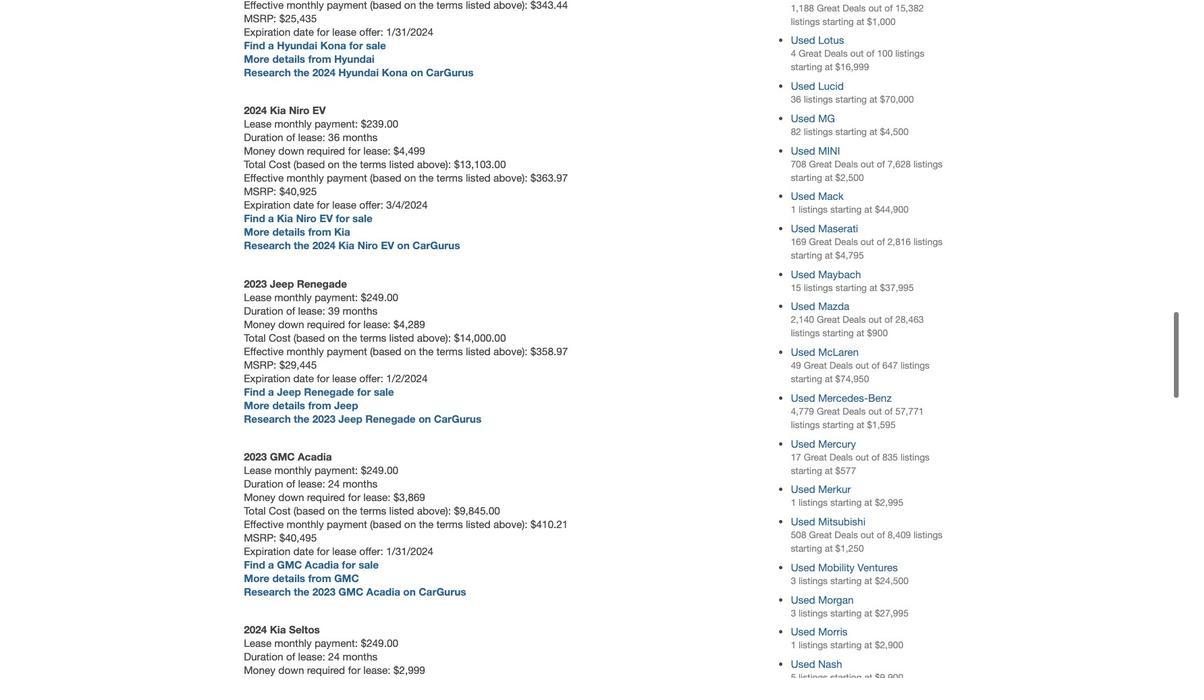 Task type: vqa. For each thing, say whether or not it's contained in the screenshot.


Task type: locate. For each thing, give the bounding box(es) containing it.
1 vertical spatial 1/31/2024
[[386, 545, 434, 557]]

used for used mg 82 listings starting at $4,500
[[791, 112, 816, 124]]

msrp: $25,435 expiration date for lease offer: 1/31/2024 find a hyundai kona for sale more details from hyundai research the 2024 hyundai kona on cargurus
[[244, 12, 474, 78]]

date
[[293, 26, 314, 38], [293, 199, 314, 211], [293, 372, 314, 384], [293, 545, 314, 557]]

out up $577
[[856, 452, 869, 462]]

listings right '835' on the bottom of the page
[[901, 452, 930, 462]]

used up 17
[[791, 437, 816, 450]]

1 more from the top
[[244, 53, 270, 65]]

3 used from the top
[[791, 112, 816, 124]]

1 vertical spatial acadia
[[305, 559, 339, 571]]

4 from from the top
[[308, 572, 331, 584]]

from inside 2024 kia niro ev lease monthly payment: $239.00 duration of lease: 36 months money down required for lease: $4,499 total cost (based on the terms listed above): $13,103.00 effective monthly payment (based on the terms listed above): $363.97 msrp: $40,925 expiration date for lease offer: 3/4/2024 find a kia niro ev for sale more details from kia research the 2024 kia niro ev on cargurus
[[308, 226, 331, 238]]

1 vertical spatial 1
[[791, 497, 796, 508]]

a up more details from gmc link
[[268, 559, 274, 571]]

total
[[244, 158, 266, 170], [244, 331, 266, 343], [244, 504, 266, 517]]

great inside 1,188 great deals out of 15,382 listings starting at
[[817, 2, 840, 13]]

2 $249.00 from the top
[[361, 464, 398, 476]]

great inside 49 great deals out of 647 listings starting at
[[804, 360, 827, 371]]

28,463
[[896, 314, 924, 325]]

2 money from the top
[[244, 318, 276, 330]]

at up mack
[[825, 172, 833, 183]]

4 offer: from the top
[[359, 545, 383, 557]]

1 payment from the top
[[327, 172, 367, 184]]

at left $44,900
[[865, 204, 873, 215]]

required for seltos
[[307, 664, 345, 676]]

(based
[[294, 158, 325, 170], [370, 172, 402, 184], [294, 331, 325, 343], [370, 345, 402, 357], [294, 504, 325, 517], [370, 518, 402, 530]]

3 effective from the top
[[244, 518, 284, 530]]

for up find a gmc acadia for sale link
[[317, 545, 329, 557]]

1/31/2024 down $3,869
[[386, 545, 434, 557]]

total inside 2023 gmc acadia lease monthly payment: $249.00 duration of lease: 24 months money down required for lease: $3,869 total cost (based on the terms listed above): $9,845.00 effective monthly payment (based on the terms listed above): $410.21 msrp: $40,495 expiration date for lease offer: 1/31/2024 find a gmc acadia for sale more details from gmc research the 2023 gmc acadia on cargurus
[[244, 504, 266, 517]]

at inside 4,779 great deals out of 57,771 listings starting at
[[857, 419, 865, 430]]

1
[[791, 204, 796, 215], [791, 497, 796, 508], [791, 640, 796, 651]]

of inside 169 great deals out of 2,816 listings starting at
[[877, 236, 885, 247]]

1 lease from the top
[[332, 26, 357, 38]]

3 date from the top
[[293, 372, 314, 384]]

down for jeep
[[278, 318, 304, 330]]

starting inside used morris 1 listings starting at $2,900
[[831, 640, 862, 651]]

1 payment: from the top
[[315, 118, 358, 130]]

kia left seltos
[[270, 624, 286, 636]]

3 details from the top
[[272, 399, 305, 411]]

used for used mack 1 listings starting at $44,900
[[791, 190, 816, 202]]

deals inside 4,779 great deals out of 57,771 listings starting at
[[843, 406, 866, 417]]

3 lease from the top
[[332, 372, 357, 384]]

1 vertical spatial total
[[244, 331, 266, 343]]

2 vertical spatial ev
[[381, 239, 394, 251]]

listings
[[791, 16, 820, 27], [896, 48, 925, 59], [804, 94, 833, 105], [804, 126, 833, 137], [914, 158, 943, 169], [799, 204, 828, 215], [914, 236, 943, 247], [804, 282, 833, 293], [791, 328, 820, 339], [901, 360, 930, 371], [791, 419, 820, 430], [901, 452, 930, 462], [799, 497, 828, 508], [914, 530, 943, 540], [799, 575, 828, 586], [799, 608, 828, 618], [799, 640, 828, 651]]

for left '$2,999'
[[348, 664, 361, 676]]

0 vertical spatial cost
[[269, 158, 291, 170]]

deals inside '17 great deals out of 835 listings starting at'
[[830, 452, 853, 462]]

lease inside 2023 gmc acadia lease monthly payment: $249.00 duration of lease: 24 months money down required for lease: $3,869 total cost (based on the terms listed above): $9,845.00 effective monthly payment (based on the terms listed above): $410.21 msrp: $40,495 expiration date for lease offer: 1/31/2024 find a gmc acadia for sale more details from gmc research the 2023 gmc acadia on cargurus
[[244, 464, 272, 476]]

date down $40,495
[[293, 545, 314, 557]]

12 used from the top
[[791, 483, 816, 495]]

lease up find a kia niro ev for sale link
[[332, 199, 357, 211]]

starting inside 4,779 great deals out of 57,771 listings starting at
[[823, 419, 854, 430]]

1 required from the top
[[307, 145, 345, 157]]

deals for mercedes-
[[843, 406, 866, 417]]

more inside 2023 gmc acadia lease monthly payment: $249.00 duration of lease: 24 months money down required for lease: $3,869 total cost (based on the terms listed above): $9,845.00 effective monthly payment (based on the terms listed above): $410.21 msrp: $40,495 expiration date for lease offer: 1/31/2024 find a gmc acadia for sale more details from gmc research the 2023 gmc acadia on cargurus
[[244, 572, 270, 584]]

starting down the 169
[[791, 250, 822, 261]]

1 from from the top
[[308, 53, 331, 65]]

cost for gmc
[[269, 504, 291, 517]]

1 vertical spatial effective
[[244, 345, 284, 357]]

mg
[[818, 112, 835, 124]]

starting inside used mobility ventures 3 listings starting at $24,500
[[831, 575, 862, 586]]

used up 2,140
[[791, 300, 816, 312]]

36
[[791, 94, 802, 105], [328, 131, 340, 143]]

required down seltos
[[307, 664, 345, 676]]

listings inside used morgan 3 listings starting at $27,995
[[799, 608, 828, 618]]

at inside 508 great deals out of 8,409 listings starting at
[[825, 543, 833, 554]]

find up more details from gmc link
[[244, 559, 265, 571]]

2 1/31/2024 from the top
[[386, 545, 434, 557]]

$4,795
[[836, 250, 864, 261]]

listings right 8,409
[[914, 530, 943, 540]]

3 required from the top
[[307, 491, 345, 503]]

2 find from the top
[[244, 212, 265, 224]]

82
[[791, 126, 802, 137]]

listings up used morgan link
[[799, 575, 828, 586]]

3 cost from the top
[[269, 504, 291, 517]]

13 used from the top
[[791, 515, 816, 528]]

1 3 from the top
[[791, 575, 796, 586]]

out for lotus
[[851, 48, 864, 59]]

2 offer: from the top
[[359, 199, 383, 211]]

3 total from the top
[[244, 504, 266, 517]]

9 used from the top
[[791, 346, 816, 358]]

17 used from the top
[[791, 658, 816, 670]]

at up used mercedes-benz 'link'
[[825, 374, 833, 384]]

1 horizontal spatial 36
[[791, 94, 802, 105]]

1 total from the top
[[244, 158, 266, 170]]

hyundai
[[277, 39, 318, 51], [334, 53, 375, 65], [339, 66, 379, 78]]

starting up mclaren
[[823, 328, 854, 339]]

at inside used merkur 1 listings starting at $2,995
[[865, 497, 873, 508]]

$577
[[836, 465, 856, 476]]

of
[[885, 2, 893, 13], [867, 48, 875, 59], [286, 131, 295, 143], [877, 158, 885, 169], [877, 236, 885, 247], [286, 304, 295, 316], [885, 314, 893, 325], [872, 360, 880, 371], [885, 406, 893, 417], [872, 452, 880, 462], [286, 477, 295, 490], [877, 530, 885, 540], [286, 651, 295, 663]]

3 1 from the top
[[791, 640, 796, 651]]

4 months from the top
[[343, 651, 378, 663]]

1 vertical spatial niro
[[296, 212, 317, 224]]

3 money from the top
[[244, 491, 276, 503]]

used mercedes-benz
[[791, 392, 892, 404]]

1 vertical spatial 24
[[328, 651, 340, 663]]

months inside 2023 gmc acadia lease monthly payment: $249.00 duration of lease: 24 months money down required for lease: $3,869 total cost (based on the terms listed above): $9,845.00 effective monthly payment (based on the terms listed above): $410.21 msrp: $40,495 expiration date for lease offer: 1/31/2024 find a gmc acadia for sale more details from gmc research the 2023 gmc acadia on cargurus
[[343, 477, 378, 490]]

3 offer: from the top
[[359, 372, 383, 384]]

payment: for seltos
[[315, 637, 358, 649]]

money for gmc
[[244, 491, 276, 503]]

cost for jeep
[[269, 331, 291, 343]]

15
[[791, 282, 802, 293]]

$4,500
[[880, 126, 909, 137]]

at
[[857, 16, 865, 27], [825, 62, 833, 73], [870, 94, 878, 105], [870, 126, 878, 137], [825, 172, 833, 183], [865, 204, 873, 215], [825, 250, 833, 261], [870, 282, 878, 293], [857, 328, 865, 339], [825, 374, 833, 384], [857, 419, 865, 430], [825, 465, 833, 476], [865, 497, 873, 508], [825, 543, 833, 554], [865, 575, 873, 586], [865, 608, 873, 618], [865, 640, 873, 651]]

months down $239.00
[[343, 131, 378, 143]]

4 msrp: from the top
[[244, 531, 276, 544]]

$2,995
[[875, 497, 904, 508]]

0 vertical spatial $249.00
[[361, 291, 398, 303]]

0 horizontal spatial 36
[[328, 131, 340, 143]]

starting down morgan
[[831, 608, 862, 618]]

$249.00 inside 2023 gmc acadia lease monthly payment: $249.00 duration of lease: 24 months money down required for lease: $3,869 total cost (based on the terms listed above): $9,845.00 effective monthly payment (based on the terms listed above): $410.21 msrp: $40,495 expiration date for lease offer: 1/31/2024 find a gmc acadia for sale more details from gmc research the 2023 gmc acadia on cargurus
[[361, 464, 398, 476]]

2024
[[313, 66, 336, 78], [244, 104, 267, 116], [313, 239, 336, 251], [244, 624, 267, 636]]

offer: inside 2023 gmc acadia lease monthly payment: $249.00 duration of lease: 24 months money down required for lease: $3,869 total cost (based on the terms listed above): $9,845.00 effective monthly payment (based on the terms listed above): $410.21 msrp: $40,495 expiration date for lease offer: 1/31/2024 find a gmc acadia for sale more details from gmc research the 2023 gmc acadia on cargurus
[[359, 545, 383, 557]]

starting down 17
[[791, 465, 822, 476]]

11 used from the top
[[791, 437, 816, 450]]

2 expiration from the top
[[244, 199, 291, 211]]

deals inside 508 great deals out of 8,409 listings starting at
[[835, 530, 858, 540]]

2 from from the top
[[308, 226, 331, 238]]

1 details from the top
[[272, 53, 305, 65]]

2 research from the top
[[244, 239, 291, 251]]

2 vertical spatial hyundai
[[339, 66, 379, 78]]

out inside '17 great deals out of 835 listings starting at'
[[856, 452, 869, 462]]

1 vertical spatial payment
[[327, 345, 367, 357]]

offer: left 3/4/2024
[[359, 199, 383, 211]]

from down find a gmc acadia for sale link
[[308, 572, 331, 584]]

money inside 2024 kia niro ev lease monthly payment: $239.00 duration of lease: 36 months money down required for lease: $4,499 total cost (based on the terms listed above): $13,103.00 effective monthly payment (based on the terms listed above): $363.97 msrp: $40,925 expiration date for lease offer: 3/4/2024 find a kia niro ev for sale more details from kia research the 2024 kia niro ev on cargurus
[[244, 145, 276, 157]]

1 1/31/2024 from the top
[[386, 26, 434, 38]]

at left $900
[[857, 328, 865, 339]]

39
[[328, 304, 340, 316]]

sale inside 2023 jeep renegade lease monthly payment: $249.00 duration of lease: 39 months money down required for lease: $4,289 total cost (based on the terms listed above): $14,000.00 effective monthly payment (based on the terms listed above): $358.97 msrp: $29,445 expiration date for lease offer: 1/2/2024 find a jeep renegade for sale more details from jeep research the 2023 jeep renegade on cargurus
[[374, 385, 394, 398]]

of left 100
[[867, 48, 875, 59]]

1/31/2024
[[386, 26, 434, 38], [386, 545, 434, 557]]

great down mazda
[[817, 314, 840, 325]]

used morris 1 listings starting at $2,900
[[791, 626, 904, 651]]

3 payment from the top
[[327, 518, 367, 530]]

great down the used mitsubishi link on the bottom
[[809, 530, 832, 540]]

1 research from the top
[[244, 66, 291, 78]]

out for mercedes-
[[869, 406, 882, 417]]

lease: left '$2,999'
[[364, 664, 391, 676]]

deals inside 49 great deals out of 647 listings starting at
[[830, 360, 853, 371]]

the
[[294, 66, 310, 78], [343, 158, 357, 170], [419, 172, 434, 184], [294, 239, 310, 251], [343, 331, 357, 343], [419, 345, 434, 357], [294, 412, 310, 425], [343, 504, 357, 517], [419, 518, 434, 530], [294, 586, 310, 598]]

2 vertical spatial $249.00
[[361, 637, 398, 649]]

listings down used lucid link
[[804, 94, 833, 105]]

1 msrp: from the top
[[244, 12, 276, 24]]

14 used from the top
[[791, 561, 816, 573]]

payment: inside 2023 gmc acadia lease monthly payment: $249.00 duration of lease: 24 months money down required for lease: $3,869 total cost (based on the terms listed above): $9,845.00 effective monthly payment (based on the terms listed above): $410.21 msrp: $40,495 expiration date for lease offer: 1/31/2024 find a gmc acadia for sale more details from gmc research the 2023 gmc acadia on cargurus
[[315, 464, 358, 476]]

expiration down $25,435
[[244, 26, 291, 38]]

monthly down more details from jeep "link"
[[275, 464, 312, 476]]

deals for maserati
[[835, 236, 858, 247]]

payment: left $239.00
[[315, 118, 358, 130]]

of for 508 great deals out of 8,409 listings starting at
[[877, 530, 885, 540]]

4 duration from the top
[[244, 651, 283, 663]]

expiration down $29,445
[[244, 372, 291, 384]]

15,382
[[896, 2, 924, 13]]

$37,995
[[880, 282, 914, 293]]

duration for gmc
[[244, 477, 283, 490]]

starting down 708
[[791, 172, 822, 183]]

great inside 4,779 great deals out of 57,771 listings starting at
[[817, 406, 840, 417]]

hyundai up research the 2024 hyundai kona on cargurus link
[[334, 53, 375, 65]]

$249.00
[[361, 291, 398, 303], [361, 464, 398, 476], [361, 637, 398, 649]]

great for mercedes-
[[817, 406, 840, 417]]

3 $249.00 from the top
[[361, 637, 398, 649]]

3 research from the top
[[244, 412, 291, 425]]

3 months from the top
[[343, 477, 378, 490]]

1 horizontal spatial kona
[[382, 66, 408, 78]]

used left lucid
[[791, 80, 816, 92]]

1 money from the top
[[244, 145, 276, 157]]

of inside 49 great deals out of 647 listings starting at
[[872, 360, 880, 371]]

for
[[317, 26, 329, 38], [349, 39, 363, 51], [348, 145, 361, 157], [317, 199, 329, 211], [336, 212, 350, 224], [348, 318, 361, 330], [317, 372, 329, 384], [357, 385, 371, 398], [348, 491, 361, 503], [317, 545, 329, 557], [342, 559, 356, 571], [348, 664, 361, 676]]

7 used from the top
[[791, 268, 816, 280]]

starting inside used maybach 15 listings starting at $37,995
[[836, 282, 867, 293]]

1,188 great deals out of 15,382 listings starting at
[[791, 2, 924, 27]]

great inside 508 great deals out of 8,409 listings starting at
[[809, 530, 832, 540]]

2 vertical spatial payment
[[327, 518, 367, 530]]

1 cost from the top
[[269, 158, 291, 170]]

more inside msrp: $25,435 expiration date for lease offer: 1/31/2024 find a hyundai kona for sale more details from hyundai research the 2024 hyundai kona on cargurus
[[244, 53, 270, 65]]

4 down from the top
[[278, 664, 304, 676]]

used up 508 at the bottom right of page
[[791, 515, 816, 528]]

msrp:
[[244, 12, 276, 24], [244, 185, 276, 197], [244, 358, 276, 371], [244, 531, 276, 544]]

3 from from the top
[[308, 399, 331, 411]]

payment: down seltos
[[315, 637, 358, 649]]

great for mercury
[[804, 452, 827, 462]]

4 more from the top
[[244, 572, 270, 584]]

used mack 1 listings starting at $44,900
[[791, 190, 909, 215]]

2 details from the top
[[272, 226, 305, 238]]

0 vertical spatial 1
[[791, 204, 796, 215]]

2 vertical spatial cost
[[269, 504, 291, 517]]

a up more details from jeep "link"
[[268, 385, 274, 398]]

2 msrp: from the top
[[244, 185, 276, 197]]

starting inside used lucid 36 listings starting at $70,000
[[836, 94, 867, 105]]

offer:
[[359, 26, 383, 38], [359, 199, 383, 211], [359, 372, 383, 384], [359, 545, 383, 557]]

used left 'morris'
[[791, 626, 816, 638]]

mazda
[[818, 300, 850, 312]]

months for renegade
[[343, 304, 378, 316]]

great for maserati
[[809, 236, 832, 247]]

2 total from the top
[[244, 331, 266, 343]]

required for renegade
[[307, 318, 345, 330]]

offer: left the 1/2/2024
[[359, 372, 383, 384]]

1/2/2024
[[386, 372, 428, 384]]

2024 inside msrp: $25,435 expiration date for lease offer: 1/31/2024 find a hyundai kona for sale more details from hyundai research the 2024 hyundai kona on cargurus
[[313, 66, 336, 78]]

of inside 2,140 great deals out of 28,463 listings starting at
[[885, 314, 893, 325]]

1 inside used morris 1 listings starting at $2,900
[[791, 640, 796, 651]]

sale inside 2023 gmc acadia lease monthly payment: $249.00 duration of lease: 24 months money down required for lease: $3,869 total cost (based on the terms listed above): $9,845.00 effective monthly payment (based on the terms listed above): $410.21 msrp: $40,495 expiration date for lease offer: 1/31/2024 find a gmc acadia for sale more details from gmc research the 2023 gmc acadia on cargurus
[[359, 559, 379, 571]]

$249.00 up $3,869
[[361, 464, 398, 476]]

4 details from the top
[[272, 572, 305, 584]]

required
[[307, 145, 345, 157], [307, 318, 345, 330], [307, 491, 345, 503], [307, 664, 345, 676]]

3 a from the top
[[268, 385, 274, 398]]

deals up $4,795
[[835, 236, 858, 247]]

$1,250
[[836, 543, 864, 554]]

$44,900
[[875, 204, 909, 215]]

listings inside 4,779 great deals out of 57,771 listings starting at
[[791, 419, 820, 430]]

of left '835' on the bottom of the page
[[872, 452, 880, 462]]

1 a from the top
[[268, 39, 274, 51]]

sale up research the 2023 gmc acadia on cargurus link
[[359, 559, 379, 571]]

payment inside 2023 gmc acadia lease monthly payment: $249.00 duration of lease: 24 months money down required for lease: $3,869 total cost (based on the terms listed above): $9,845.00 effective monthly payment (based on the terms listed above): $410.21 msrp: $40,495 expiration date for lease offer: 1/31/2024 find a gmc acadia for sale more details from gmc research the 2023 gmc acadia on cargurus
[[327, 518, 367, 530]]

2 vertical spatial total
[[244, 504, 266, 517]]

starting down merkur
[[831, 497, 862, 508]]

used mack link
[[791, 190, 844, 202]]

2 3 from the top
[[791, 608, 796, 618]]

ev
[[313, 104, 326, 116], [320, 212, 333, 224], [381, 239, 394, 251]]

1 offer: from the top
[[359, 26, 383, 38]]

2 cost from the top
[[269, 331, 291, 343]]

1 $249.00 from the top
[[361, 291, 398, 303]]

1 expiration from the top
[[244, 26, 291, 38]]

down for gmc
[[278, 491, 304, 503]]

listings down 2,140
[[791, 328, 820, 339]]

3 find from the top
[[244, 385, 265, 398]]

months inside 2024 kia seltos lease monthly payment: $249.00 duration of lease: 24 months money down required for lease: $2,999
[[343, 651, 378, 663]]

down up $40,925
[[278, 145, 304, 157]]

4 required from the top
[[307, 664, 345, 676]]

at inside used morris 1 listings starting at $2,900
[[865, 640, 873, 651]]

details inside 2023 gmc acadia lease monthly payment: $249.00 duration of lease: 24 months money down required for lease: $3,869 total cost (based on the terms listed above): $9,845.00 effective monthly payment (based on the terms listed above): $410.21 msrp: $40,495 expiration date for lease offer: 1/31/2024 find a gmc acadia for sale more details from gmc research the 2023 gmc acadia on cargurus
[[272, 572, 305, 584]]

hyundai up 'more details from hyundai' link
[[277, 39, 318, 51]]

maybach
[[818, 268, 861, 280]]

payment: inside 2024 kia niro ev lease monthly payment: $239.00 duration of lease: 36 months money down required for lease: $4,499 total cost (based on the terms listed above): $13,103.00 effective monthly payment (based on the terms listed above): $363.97 msrp: $40,925 expiration date for lease offer: 3/4/2024 find a kia niro ev for sale more details from kia research the 2024 kia niro ev on cargurus
[[315, 118, 358, 130]]

more inside 2023 jeep renegade lease monthly payment: $249.00 duration of lease: 39 months money down required for lease: $4,289 total cost (based on the terms listed above): $14,000.00 effective monthly payment (based on the terms listed above): $358.97 msrp: $29,445 expiration date for lease offer: 1/2/2024 find a jeep renegade for sale more details from jeep research the 2023 jeep renegade on cargurus
[[244, 399, 270, 411]]

at up lucid
[[825, 62, 833, 73]]

0 vertical spatial effective
[[244, 172, 284, 184]]

0 horizontal spatial kona
[[320, 39, 346, 51]]

research down more details from kia 'link'
[[244, 239, 291, 251]]

research down more details from jeep "link"
[[244, 412, 291, 425]]

starting inside used merkur 1 listings starting at $2,995
[[831, 497, 862, 508]]

renegade down the 1/2/2024
[[365, 412, 416, 425]]

0 vertical spatial 36
[[791, 94, 802, 105]]

money inside 2023 gmc acadia lease monthly payment: $249.00 duration of lease: 24 months money down required for lease: $3,869 total cost (based on the terms listed above): $9,845.00 effective monthly payment (based on the terms listed above): $410.21 msrp: $40,495 expiration date for lease offer: 1/31/2024 find a gmc acadia for sale more details from gmc research the 2023 gmc acadia on cargurus
[[244, 491, 276, 503]]

msrp: inside 2023 gmc acadia lease monthly payment: $249.00 duration of lease: 24 months money down required for lease: $3,869 total cost (based on the terms listed above): $9,845.00 effective monthly payment (based on the terms listed above): $410.21 msrp: $40,495 expiration date for lease offer: 1/31/2024 find a gmc acadia for sale more details from gmc research the 2023 gmc acadia on cargurus
[[244, 531, 276, 544]]

17
[[791, 452, 802, 462]]

used nash
[[791, 658, 843, 670]]

used mg 82 listings starting at $4,500
[[791, 112, 909, 137]]

kia
[[270, 104, 286, 116], [277, 212, 293, 224], [334, 226, 350, 238], [339, 239, 355, 251], [270, 624, 286, 636]]

3
[[791, 575, 796, 586], [791, 608, 796, 618]]

2 vertical spatial 1
[[791, 640, 796, 651]]

listings inside '17 great deals out of 835 listings starting at'
[[901, 452, 930, 462]]

of for 49 great deals out of 647 listings starting at
[[872, 360, 880, 371]]

3 payment: from the top
[[315, 464, 358, 476]]

out up $1,250
[[861, 530, 875, 540]]

find up 'more details from hyundai' link
[[244, 39, 265, 51]]

$9,845.00
[[454, 504, 500, 517]]

lease inside 2024 kia niro ev lease monthly payment: $239.00 duration of lease: 36 months money down required for lease: $4,499 total cost (based on the terms listed above): $13,103.00 effective monthly payment (based on the terms listed above): $363.97 msrp: $40,925 expiration date for lease offer: 3/4/2024 find a kia niro ev for sale more details from kia research the 2024 kia niro ev on cargurus
[[332, 199, 357, 211]]

required inside 2023 gmc acadia lease monthly payment: $249.00 duration of lease: 24 months money down required for lease: $3,869 total cost (based on the terms listed above): $9,845.00 effective monthly payment (based on the terms listed above): $410.21 msrp: $40,495 expiration date for lease offer: 1/31/2024 find a gmc acadia for sale more details from gmc research the 2023 gmc acadia on cargurus
[[307, 491, 345, 503]]

used for used nash
[[791, 658, 816, 670]]

0 vertical spatial ev
[[313, 104, 326, 116]]

cost up $29,445
[[269, 331, 291, 343]]

1 vertical spatial 3
[[791, 608, 796, 618]]

kona
[[320, 39, 346, 51], [382, 66, 408, 78]]

great for mazda
[[817, 314, 840, 325]]

used for used maserati
[[791, 222, 816, 234]]

2 payment: from the top
[[315, 291, 358, 303]]

starting inside used mg 82 listings starting at $4,500
[[836, 126, 867, 137]]

0 vertical spatial 1/31/2024
[[386, 26, 434, 38]]

effective for jeep
[[244, 345, 284, 357]]

4 a from the top
[[268, 559, 274, 571]]

used lotus link
[[791, 34, 844, 46]]

used mobility ventures link
[[791, 561, 898, 573]]

3 msrp: from the top
[[244, 358, 276, 371]]

find a hyundai kona for sale link
[[244, 39, 386, 51]]

starting down 49 on the bottom of the page
[[791, 374, 822, 384]]

10 used from the top
[[791, 392, 816, 404]]

lease inside 2023 gmc acadia lease monthly payment: $249.00 duration of lease: 24 months money down required for lease: $3,869 total cost (based on the terms listed above): $9,845.00 effective monthly payment (based on the terms listed above): $410.21 msrp: $40,495 expiration date for lease offer: 1/31/2024 find a gmc acadia for sale more details from gmc research the 2023 gmc acadia on cargurus
[[332, 545, 357, 557]]

money for kia
[[244, 664, 276, 676]]

listings inside used merkur 1 listings starting at $2,995
[[799, 497, 828, 508]]

down for kia
[[278, 664, 304, 676]]

used maserati link
[[791, 222, 859, 234]]

expiration inside 2023 jeep renegade lease monthly payment: $249.00 duration of lease: 39 months money down required for lease: $4,289 total cost (based on the terms listed above): $14,000.00 effective monthly payment (based on the terms listed above): $358.97 msrp: $29,445 expiration date for lease offer: 1/2/2024 find a jeep renegade for sale more details from jeep research the 2023 jeep renegade on cargurus
[[244, 372, 291, 384]]

2 date from the top
[[293, 199, 314, 211]]

used for used morgan 3 listings starting at $27,995
[[791, 593, 816, 605]]

24 for seltos
[[328, 651, 340, 663]]

lease for jeep
[[244, 291, 272, 303]]

24 inside 2024 kia seltos lease monthly payment: $249.00 duration of lease: 24 months money down required for lease: $2,999
[[328, 651, 340, 663]]

find inside 2023 jeep renegade lease monthly payment: $249.00 duration of lease: 39 months money down required for lease: $4,289 total cost (based on the terms listed above): $14,000.00 effective monthly payment (based on the terms listed above): $358.97 msrp: $29,445 expiration date for lease offer: 1/2/2024 find a jeep renegade for sale more details from jeep research the 2023 jeep renegade on cargurus
[[244, 385, 265, 398]]

3 lease from the top
[[244, 464, 272, 476]]

from
[[308, 53, 331, 65], [308, 226, 331, 238], [308, 399, 331, 411], [308, 572, 331, 584]]

used left morgan
[[791, 593, 816, 605]]

out up $900
[[869, 314, 882, 325]]

2 1 from the top
[[791, 497, 796, 508]]

of for 708 great deals out of 7,628 listings starting at
[[877, 158, 885, 169]]

great inside '17 great deals out of 835 listings starting at'
[[804, 452, 827, 462]]

of inside 2023 jeep renegade lease monthly payment: $249.00 duration of lease: 39 months money down required for lease: $4,289 total cost (based on the terms listed above): $14,000.00 effective monthly payment (based on the terms listed above): $358.97 msrp: $29,445 expiration date for lease offer: 1/2/2024 find a jeep renegade for sale more details from jeep research the 2023 jeep renegade on cargurus
[[286, 304, 295, 316]]

2 24 from the top
[[328, 651, 340, 663]]

used for used merkur 1 listings starting at $2,995
[[791, 483, 816, 495]]

of up $40,495
[[286, 477, 295, 490]]

great for lotus
[[799, 48, 822, 59]]

more down find a gmc acadia for sale link
[[244, 572, 270, 584]]

a inside msrp: $25,435 expiration date for lease offer: 1/31/2024 find a hyundai kona for sale more details from hyundai research the 2024 hyundai kona on cargurus
[[268, 39, 274, 51]]

effective inside 2023 gmc acadia lease monthly payment: $249.00 duration of lease: 24 months money down required for lease: $3,869 total cost (based on the terms listed above): $9,845.00 effective monthly payment (based on the terms listed above): $410.21 msrp: $40,495 expiration date for lease offer: 1/31/2024 find a gmc acadia for sale more details from gmc research the 2023 gmc acadia on cargurus
[[244, 518, 284, 530]]

3/4/2024
[[386, 199, 428, 211]]

2 effective from the top
[[244, 345, 284, 357]]

listings right 100
[[896, 48, 925, 59]]

$70,000
[[880, 94, 914, 105]]

used for used mitsubishi
[[791, 515, 816, 528]]

1 down from the top
[[278, 145, 304, 157]]

msrp: left $40,495
[[244, 531, 276, 544]]

effective up $40,495
[[244, 518, 284, 530]]

1 months from the top
[[343, 131, 378, 143]]

2 duration from the top
[[244, 304, 283, 316]]

starting inside '17 great deals out of 835 listings starting at'
[[791, 465, 822, 476]]

3 up used morgan link
[[791, 575, 796, 586]]

1 vertical spatial $249.00
[[361, 464, 398, 476]]

mack
[[818, 190, 844, 202]]

great down used mini
[[809, 158, 832, 169]]

months inside 2023 jeep renegade lease monthly payment: $249.00 duration of lease: 39 months money down required for lease: $4,289 total cost (based on the terms listed above): $14,000.00 effective monthly payment (based on the terms listed above): $358.97 msrp: $29,445 expiration date for lease offer: 1/2/2024 find a jeep renegade for sale more details from jeep research the 2023 jeep renegade on cargurus
[[343, 304, 378, 316]]

kona up 'more details from hyundai' link
[[320, 39, 346, 51]]

out inside 4,779 great deals out of 57,771 listings starting at
[[869, 406, 882, 417]]

out inside 169 great deals out of 2,816 listings starting at
[[861, 236, 875, 247]]

used for used mobility ventures 3 listings starting at $24,500
[[791, 561, 816, 573]]

2 months from the top
[[343, 304, 378, 316]]

deals for mazda
[[843, 314, 866, 325]]

months down research the 2023 gmc acadia on cargurus link
[[343, 651, 378, 663]]

total inside 2023 jeep renegade lease monthly payment: $249.00 duration of lease: 39 months money down required for lease: $4,289 total cost (based on the terms listed above): $14,000.00 effective monthly payment (based on the terms listed above): $358.97 msrp: $29,445 expiration date for lease offer: 1/2/2024 find a jeep renegade for sale more details from jeep research the 2023 jeep renegade on cargurus
[[244, 331, 266, 343]]

months
[[343, 131, 378, 143], [343, 304, 378, 316], [343, 477, 378, 490], [343, 651, 378, 663]]

2 a from the top
[[268, 212, 274, 224]]

of left 2,816
[[877, 236, 885, 247]]

49 great deals out of 647 listings starting at
[[791, 360, 930, 384]]

4 expiration from the top
[[244, 545, 291, 557]]

payment up find a kia niro ev for sale link
[[327, 172, 367, 184]]

hyundai down 'more details from hyundai' link
[[339, 66, 379, 78]]

out up the $2,500
[[861, 158, 875, 169]]

payment
[[327, 172, 367, 184], [327, 345, 367, 357], [327, 518, 367, 530]]

deals inside "4 great deals out of 100 listings starting at"
[[825, 48, 848, 59]]

4 find from the top
[[244, 559, 265, 571]]

1 inside used merkur 1 listings starting at $2,995
[[791, 497, 796, 508]]

payment for renegade
[[327, 345, 367, 357]]

1 inside used mack 1 listings starting at $44,900
[[791, 204, 796, 215]]

date down $25,435
[[293, 26, 314, 38]]

starting inside 2,140 great deals out of 28,463 listings starting at
[[823, 328, 854, 339]]

used
[[791, 34, 816, 46], [791, 80, 816, 92], [791, 112, 816, 124], [791, 144, 816, 156], [791, 190, 816, 202], [791, 222, 816, 234], [791, 268, 816, 280], [791, 300, 816, 312], [791, 346, 816, 358], [791, 392, 816, 404], [791, 437, 816, 450], [791, 483, 816, 495], [791, 515, 816, 528], [791, 561, 816, 573], [791, 593, 816, 605], [791, 626, 816, 638], [791, 658, 816, 670]]

1 effective from the top
[[244, 172, 284, 184]]

listings right 2,816
[[914, 236, 943, 247]]

down inside 2024 kia seltos lease monthly payment: $249.00 duration of lease: 24 months money down required for lease: $2,999
[[278, 664, 304, 676]]

2 payment from the top
[[327, 345, 367, 357]]

listings down 1,188
[[791, 16, 820, 27]]

3 expiration from the top
[[244, 372, 291, 384]]

0 vertical spatial payment
[[327, 172, 367, 184]]

find up more details from jeep "link"
[[244, 385, 265, 398]]

1 lease from the top
[[244, 118, 272, 130]]

1 vertical spatial cost
[[269, 331, 291, 343]]

out
[[869, 2, 882, 13], [851, 48, 864, 59], [861, 158, 875, 169], [861, 236, 875, 247], [869, 314, 882, 325], [856, 360, 869, 371], [869, 406, 882, 417], [856, 452, 869, 462], [861, 530, 875, 540]]

1 vertical spatial 36
[[328, 131, 340, 143]]

used morris link
[[791, 626, 848, 638]]

used for used mini
[[791, 144, 816, 156]]

4 money from the top
[[244, 664, 276, 676]]

sale
[[366, 39, 386, 51], [353, 212, 373, 224], [374, 385, 394, 398], [359, 559, 379, 571]]

0 vertical spatial kona
[[320, 39, 346, 51]]

2 vertical spatial acadia
[[366, 586, 401, 598]]

jeep down 'find a jeep renegade for sale' link
[[339, 412, 363, 425]]

listed down $4,289
[[389, 331, 414, 343]]

out inside 708 great deals out of 7,628 listings starting at
[[861, 158, 875, 169]]

$40,495
[[279, 531, 317, 544]]

lease
[[244, 118, 272, 130], [244, 291, 272, 303], [244, 464, 272, 476], [244, 637, 272, 649]]

0 vertical spatial 3
[[791, 575, 796, 586]]

listings inside 508 great deals out of 8,409 listings starting at
[[914, 530, 943, 540]]

6 used from the top
[[791, 222, 816, 234]]

1 find from the top
[[244, 39, 265, 51]]

a inside 2024 kia niro ev lease monthly payment: $239.00 duration of lease: 36 months money down required for lease: $4,499 total cost (based on the terms listed above): $13,103.00 effective monthly payment (based on the terms listed above): $363.97 msrp: $40,925 expiration date for lease offer: 3/4/2024 find a kia niro ev for sale more details from kia research the 2024 kia niro ev on cargurus
[[268, 212, 274, 224]]

3 down from the top
[[278, 491, 304, 503]]

0 vertical spatial 24
[[328, 477, 340, 490]]

expiration down $40,495
[[244, 545, 291, 557]]

15 used from the top
[[791, 593, 816, 605]]

jeep up 'research the 2023 jeep renegade on cargurus' link
[[334, 399, 358, 411]]

out up $74,950
[[856, 360, 869, 371]]

used lucid link
[[791, 80, 844, 92]]

cost inside 2023 gmc acadia lease monthly payment: $249.00 duration of lease: 24 months money down required for lease: $3,869 total cost (based on the terms listed above): $9,845.00 effective monthly payment (based on the terms listed above): $410.21 msrp: $40,495 expiration date for lease offer: 1/31/2024 find a gmc acadia for sale more details from gmc research the 2023 gmc acadia on cargurus
[[269, 504, 291, 517]]

deals inside 2,140 great deals out of 28,463 listings starting at
[[843, 314, 866, 325]]

24
[[328, 477, 340, 490], [328, 651, 340, 663]]

msrp: inside 2023 jeep renegade lease monthly payment: $249.00 duration of lease: 39 months money down required for lease: $4,289 total cost (based on the terms listed above): $14,000.00 effective monthly payment (based on the terms listed above): $358.97 msrp: $29,445 expiration date for lease offer: 1/2/2024 find a jeep renegade for sale more details from jeep research the 2023 jeep renegade on cargurus
[[244, 358, 276, 371]]

lease up 'find a jeep renegade for sale' link
[[332, 372, 357, 384]]

duration inside 2023 jeep renegade lease monthly payment: $249.00 duration of lease: 39 months money down required for lease: $4,289 total cost (based on the terms listed above): $14,000.00 effective monthly payment (based on the terms listed above): $358.97 msrp: $29,445 expiration date for lease offer: 1/2/2024 find a jeep renegade for sale more details from jeep research the 2023 jeep renegade on cargurus
[[244, 304, 283, 316]]

$249.00 for duration of lease: 39 months
[[361, 291, 398, 303]]

cost
[[269, 158, 291, 170], [269, 331, 291, 343], [269, 504, 291, 517]]

4 lease from the top
[[332, 545, 357, 557]]

great
[[817, 2, 840, 13], [799, 48, 822, 59], [809, 158, 832, 169], [809, 236, 832, 247], [817, 314, 840, 325], [804, 360, 827, 371], [817, 406, 840, 417], [804, 452, 827, 462], [809, 530, 832, 540]]

2 vertical spatial effective
[[244, 518, 284, 530]]

for up 'find a jeep renegade for sale' link
[[317, 372, 329, 384]]

$249.00 up $4,289
[[361, 291, 398, 303]]

1 date from the top
[[293, 26, 314, 38]]

2 lease from the top
[[244, 291, 272, 303]]

deals for mitsubishi
[[835, 530, 858, 540]]

required inside 2024 kia niro ev lease monthly payment: $239.00 duration of lease: 36 months money down required for lease: $4,499 total cost (based on the terms listed above): $13,103.00 effective monthly payment (based on the terms listed above): $363.97 msrp: $40,925 expiration date for lease offer: 3/4/2024 find a kia niro ev for sale more details from kia research the 2024 kia niro ev on cargurus
[[307, 145, 345, 157]]

of for 2,140 great deals out of 28,463 listings starting at
[[885, 314, 893, 325]]

1 1 from the top
[[791, 204, 796, 215]]

$1,000
[[867, 16, 896, 27]]

listed down $4,499
[[389, 158, 414, 170]]

0 vertical spatial total
[[244, 158, 266, 170]]

3 inside used morgan 3 listings starting at $27,995
[[791, 608, 796, 618]]

msrp: inside msrp: $25,435 expiration date for lease offer: 1/31/2024 find a hyundai kona for sale more details from hyundai research the 2024 hyundai kona on cargurus
[[244, 12, 276, 24]]

used for used mclaren
[[791, 346, 816, 358]]

lease inside 2023 jeep renegade lease monthly payment: $249.00 duration of lease: 39 months money down required for lease: $4,289 total cost (based on the terms listed above): $14,000.00 effective monthly payment (based on the terms listed above): $358.97 msrp: $29,445 expiration date for lease offer: 1/2/2024 find a jeep renegade for sale more details from jeep research the 2023 jeep renegade on cargurus
[[244, 291, 272, 303]]

research down more details from gmc link
[[244, 586, 291, 598]]

deals up lotus
[[843, 2, 866, 13]]

4 research from the top
[[244, 586, 291, 598]]

4 payment: from the top
[[315, 637, 358, 649]]

2 lease from the top
[[332, 199, 357, 211]]

lease inside 2024 kia niro ev lease monthly payment: $239.00 duration of lease: 36 months money down required for lease: $4,499 total cost (based on the terms listed above): $13,103.00 effective monthly payment (based on the terms listed above): $363.97 msrp: $40,925 expiration date for lease offer: 3/4/2024 find a kia niro ev for sale more details from kia research the 2024 kia niro ev on cargurus
[[244, 118, 272, 130]]

great for mini
[[809, 158, 832, 169]]

3 more from the top
[[244, 399, 270, 411]]

niro
[[289, 104, 310, 116], [296, 212, 317, 224], [358, 239, 378, 251]]

used mini
[[791, 144, 840, 156]]

a inside 2023 jeep renegade lease monthly payment: $249.00 duration of lease: 39 months money down required for lease: $4,289 total cost (based on the terms listed above): $14,000.00 effective monthly payment (based on the terms listed above): $358.97 msrp: $29,445 expiration date for lease offer: 1/2/2024 find a jeep renegade for sale more details from jeep research the 2023 jeep renegade on cargurus
[[268, 385, 274, 398]]

used inside used mack 1 listings starting at $44,900
[[791, 190, 816, 202]]

kia up research the 2024 kia niro ev on cargurus link
[[334, 226, 350, 238]]

down up $29,445
[[278, 318, 304, 330]]

4 lease from the top
[[244, 637, 272, 649]]

2 vertical spatial niro
[[358, 239, 378, 251]]

of up $40,925
[[286, 131, 295, 143]]

lease for gmc
[[244, 464, 272, 476]]



Task type: describe. For each thing, give the bounding box(es) containing it.
at inside 2,140 great deals out of 28,463 listings starting at
[[857, 328, 865, 339]]

of for 1,188 great deals out of 15,382 listings starting at
[[885, 2, 893, 13]]

$4,499
[[394, 145, 425, 157]]

date inside 2024 kia niro ev lease monthly payment: $239.00 duration of lease: 36 months money down required for lease: $4,499 total cost (based on the terms listed above): $13,103.00 effective monthly payment (based on the terms listed above): $363.97 msrp: $40,925 expiration date for lease offer: 3/4/2024 find a kia niro ev for sale more details from kia research the 2024 kia niro ev on cargurus
[[293, 199, 314, 211]]

nash
[[818, 658, 843, 670]]

listings inside used mg 82 listings starting at $4,500
[[804, 126, 833, 137]]

at inside '17 great deals out of 835 listings starting at'
[[825, 465, 833, 476]]

down inside 2024 kia niro ev lease monthly payment: $239.00 duration of lease: 36 months money down required for lease: $4,499 total cost (based on the terms listed above): $13,103.00 effective monthly payment (based on the terms listed above): $363.97 msrp: $40,925 expiration date for lease offer: 3/4/2024 find a kia niro ev for sale more details from kia research the 2024 kia niro ev on cargurus
[[278, 145, 304, 157]]

$16,999
[[836, 62, 869, 73]]

1/31/2024 inside 2023 gmc acadia lease monthly payment: $249.00 duration of lease: 24 months money down required for lease: $3,869 total cost (based on the terms listed above): $9,845.00 effective monthly payment (based on the terms listed above): $410.21 msrp: $40,495 expiration date for lease offer: 1/31/2024 find a gmc acadia for sale more details from gmc research the 2023 gmc acadia on cargurus
[[386, 545, 434, 557]]

for left $4,499
[[348, 145, 361, 157]]

benz
[[869, 392, 892, 404]]

expiration inside 2023 gmc acadia lease monthly payment: $249.00 duration of lease: 24 months money down required for lease: $3,869 total cost (based on the terms listed above): $9,845.00 effective monthly payment (based on the terms listed above): $410.21 msrp: $40,495 expiration date for lease offer: 1/31/2024 find a gmc acadia for sale more details from gmc research the 2023 gmc acadia on cargurus
[[244, 545, 291, 557]]

above): down $9,845.00
[[494, 518, 528, 530]]

used mazda link
[[791, 300, 850, 312]]

from inside 2023 gmc acadia lease monthly payment: $249.00 duration of lease: 24 months money down required for lease: $3,869 total cost (based on the terms listed above): $9,845.00 effective monthly payment (based on the terms listed above): $410.21 msrp: $40,495 expiration date for lease offer: 1/31/2024 find a gmc acadia for sale more details from gmc research the 2023 gmc acadia on cargurus
[[308, 572, 331, 584]]

morris
[[818, 626, 848, 638]]

4 great deals out of 100 listings starting at
[[791, 48, 925, 73]]

gmc down more details from jeep "link"
[[270, 450, 295, 463]]

out for mini
[[861, 158, 875, 169]]

1 vertical spatial renegade
[[304, 385, 354, 398]]

at inside used mack 1 listings starting at $44,900
[[865, 204, 873, 215]]

research the 2024 hyundai kona on cargurus link
[[244, 66, 474, 78]]

cost inside 2024 kia niro ev lease monthly payment: $239.00 duration of lease: 36 months money down required for lease: $4,499 total cost (based on the terms listed above): $13,103.00 effective monthly payment (based on the terms listed above): $363.97 msrp: $40,925 expiration date for lease offer: 3/4/2024 find a kia niro ev for sale more details from kia research the 2024 kia niro ev on cargurus
[[269, 158, 291, 170]]

kia up more details from kia 'link'
[[277, 212, 293, 224]]

offer: inside 2024 kia niro ev lease monthly payment: $239.00 duration of lease: 36 months money down required for lease: $4,499 total cost (based on the terms listed above): $13,103.00 effective monthly payment (based on the terms listed above): $363.97 msrp: $40,925 expiration date for lease offer: 3/4/2024 find a kia niro ev for sale more details from kia research the 2024 kia niro ev on cargurus
[[359, 199, 383, 211]]

7,628
[[888, 158, 911, 169]]

(based up $40,925
[[294, 158, 325, 170]]

4,779
[[791, 406, 815, 417]]

(based up $40,495
[[294, 504, 325, 517]]

1 for used merkur
[[791, 497, 796, 508]]

out for mclaren
[[856, 360, 869, 371]]

months inside 2024 kia niro ev lease monthly payment: $239.00 duration of lease: 36 months money down required for lease: $4,499 total cost (based on the terms listed above): $13,103.00 effective monthly payment (based on the terms listed above): $363.97 msrp: $40,925 expiration date for lease offer: 3/4/2024 find a kia niro ev for sale more details from kia research the 2024 kia niro ev on cargurus
[[343, 131, 378, 143]]

effective inside 2024 kia niro ev lease monthly payment: $239.00 duration of lease: 36 months money down required for lease: $4,499 total cost (based on the terms listed above): $13,103.00 effective monthly payment (based on the terms listed above): $363.97 msrp: $40,925 expiration date for lease offer: 3/4/2024 find a kia niro ev for sale more details from kia research the 2024 kia niro ev on cargurus
[[244, 172, 284, 184]]

listings inside used morris 1 listings starting at $2,900
[[799, 640, 828, 651]]

$2,900
[[875, 640, 904, 651]]

out for mazda
[[869, 314, 882, 325]]

research the 2024 kia niro ev on cargurus link
[[244, 239, 460, 251]]

offer: inside 2023 jeep renegade lease monthly payment: $249.00 duration of lease: 39 months money down required for lease: $4,289 total cost (based on the terms listed above): $14,000.00 effective monthly payment (based on the terms listed above): $358.97 msrp: $29,445 expiration date for lease offer: 1/2/2024 find a jeep renegade for sale more details from jeep research the 2023 jeep renegade on cargurus
[[359, 372, 383, 384]]

4,779 great deals out of 57,771 listings starting at
[[791, 406, 924, 430]]

used for used mercedes-benz
[[791, 392, 816, 404]]

at inside 708 great deals out of 7,628 listings starting at
[[825, 172, 833, 183]]

used merkur link
[[791, 483, 851, 495]]

jeep up more details from jeep "link"
[[277, 385, 301, 398]]

24 for acadia
[[328, 477, 340, 490]]

for up find a kia niro ev for sale link
[[317, 199, 329, 211]]

duration for jeep
[[244, 304, 283, 316]]

used mitsubishi
[[791, 515, 866, 528]]

at inside 49 great deals out of 647 listings starting at
[[825, 374, 833, 384]]

$410.21
[[531, 518, 568, 530]]

$13,103.00
[[454, 158, 506, 170]]

used maybach 15 listings starting at $37,995
[[791, 268, 914, 293]]

$1,595
[[867, 419, 896, 430]]

508
[[791, 530, 807, 540]]

$2,500
[[836, 172, 864, 183]]

lease for kia
[[244, 637, 272, 649]]

0 vertical spatial renegade
[[297, 277, 347, 289]]

monthly down 'more details from hyundai' link
[[275, 118, 312, 130]]

details inside msrp: $25,435 expiration date for lease offer: 1/31/2024 find a hyundai kona for sale more details from hyundai research the 2024 hyundai kona on cargurus
[[272, 53, 305, 65]]

49
[[791, 360, 802, 371]]

$29,445
[[279, 358, 317, 371]]

used mercury
[[791, 437, 856, 450]]

647
[[883, 360, 898, 371]]

kia inside 2024 kia seltos lease monthly payment: $249.00 duration of lease: 24 months money down required for lease: $2,999
[[270, 624, 286, 636]]

above): down $3,869
[[417, 504, 451, 517]]

above): down $4,499
[[417, 158, 451, 170]]

msrp: inside 2024 kia niro ev lease monthly payment: $239.00 duration of lease: 36 months money down required for lease: $4,499 total cost (based on the terms listed above): $13,103.00 effective monthly payment (based on the terms listed above): $363.97 msrp: $40,925 expiration date for lease offer: 3/4/2024 find a kia niro ev for sale more details from kia research the 2024 kia niro ev on cargurus
[[244, 185, 276, 197]]

total for 2023 jeep renegade lease monthly payment: $249.00 duration of lease: 39 months money down required for lease: $4,289 total cost (based on the terms listed above): $14,000.00 effective monthly payment (based on the terms listed above): $358.97 msrp: $29,445 expiration date for lease offer: 1/2/2024 find a jeep renegade for sale more details from jeep research the 2023 jeep renegade on cargurus
[[244, 331, 266, 343]]

deals for mclaren
[[830, 360, 853, 371]]

find a gmc acadia for sale link
[[244, 559, 379, 571]]

8,409
[[888, 530, 911, 540]]

great for mitsubishi
[[809, 530, 832, 540]]

508 great deals out of 8,409 listings starting at
[[791, 530, 943, 554]]

$14,000.00
[[454, 331, 506, 343]]

starting inside 508 great deals out of 8,409 listings starting at
[[791, 543, 822, 554]]

2 vertical spatial renegade
[[365, 412, 416, 425]]

at inside used mobility ventures 3 listings starting at $24,500
[[865, 575, 873, 586]]

listings inside used maybach 15 listings starting at $37,995
[[804, 282, 833, 293]]

total for 2023 gmc acadia lease monthly payment: $249.00 duration of lease: 24 months money down required for lease: $3,869 total cost (based on the terms listed above): $9,845.00 effective monthly payment (based on the terms listed above): $410.21 msrp: $40,495 expiration date for lease offer: 1/31/2024 find a gmc acadia for sale more details from gmc research the 2023 gmc acadia on cargurus
[[244, 504, 266, 517]]

sale inside 2024 kia niro ev lease monthly payment: $239.00 duration of lease: 36 months money down required for lease: $4,499 total cost (based on the terms listed above): $13,103.00 effective monthly payment (based on the terms listed above): $363.97 msrp: $40,925 expiration date for lease offer: 3/4/2024 find a kia niro ev for sale more details from kia research the 2024 kia niro ev on cargurus
[[353, 212, 373, 224]]

money for jeep
[[244, 318, 276, 330]]

708 great deals out of 7,628 listings starting at
[[791, 158, 943, 183]]

57,771
[[896, 406, 924, 417]]

lease inside msrp: $25,435 expiration date for lease offer: 1/31/2024 find a hyundai kona for sale more details from hyundai research the 2024 hyundai kona on cargurus
[[332, 26, 357, 38]]

2,140
[[791, 314, 815, 325]]

$249.00 for duration of lease: 24 months
[[361, 464, 398, 476]]

monthly up $40,925
[[287, 172, 324, 184]]

of inside 2024 kia niro ev lease monthly payment: $239.00 duration of lease: 36 months money down required for lease: $4,499 total cost (based on the terms listed above): $13,103.00 effective monthly payment (based on the terms listed above): $363.97 msrp: $40,925 expiration date for lease offer: 3/4/2024 find a kia niro ev for sale more details from kia research the 2024 kia niro ev on cargurus
[[286, 131, 295, 143]]

169 great deals out of 2,816 listings starting at
[[791, 236, 943, 261]]

merkur
[[818, 483, 851, 495]]

listed down the $14,000.00
[[466, 345, 491, 357]]

0 vertical spatial acadia
[[298, 450, 332, 463]]

for up research the 2024 hyundai kona on cargurus link
[[349, 39, 363, 51]]

duration inside 2024 kia niro ev lease monthly payment: $239.00 duration of lease: 36 months money down required for lease: $4,499 total cost (based on the terms listed above): $13,103.00 effective monthly payment (based on the terms listed above): $363.97 msrp: $40,925 expiration date for lease offer: 3/4/2024 find a kia niro ev for sale more details from kia research the 2024 kia niro ev on cargurus
[[244, 131, 283, 143]]

used for used morris 1 listings starting at $2,900
[[791, 626, 816, 638]]

listings inside used mack 1 listings starting at $44,900
[[799, 204, 828, 215]]

mobility
[[818, 561, 855, 573]]

$24,500
[[875, 575, 909, 586]]

on inside msrp: $25,435 expiration date for lease offer: 1/31/2024 find a hyundai kona for sale more details from hyundai research the 2024 hyundai kona on cargurus
[[411, 66, 423, 78]]

research inside 2023 jeep renegade lease monthly payment: $249.00 duration of lease: 39 months money down required for lease: $4,289 total cost (based on the terms listed above): $14,000.00 effective monthly payment (based on the terms listed above): $358.97 msrp: $29,445 expiration date for lease offer: 1/2/2024 find a jeep renegade for sale more details from jeep research the 2023 jeep renegade on cargurus
[[244, 412, 291, 425]]

listed down $9,845.00
[[466, 518, 491, 530]]

used for used maybach 15 listings starting at $37,995
[[791, 268, 816, 280]]

$363.97
[[531, 172, 568, 184]]

$3,869
[[394, 491, 425, 503]]

find inside msrp: $25,435 expiration date for lease offer: 1/31/2024 find a hyundai kona for sale more details from hyundai research the 2024 hyundai kona on cargurus
[[244, 39, 265, 51]]

payment for acadia
[[327, 518, 367, 530]]

expiration inside 2024 kia niro ev lease monthly payment: $239.00 duration of lease: 36 months money down required for lease: $4,499 total cost (based on the terms listed above): $13,103.00 effective monthly payment (based on the terms listed above): $363.97 msrp: $40,925 expiration date for lease offer: 3/4/2024 find a kia niro ev for sale more details from kia research the 2024 kia niro ev on cargurus
[[244, 199, 291, 211]]

for left $4,289
[[348, 318, 361, 330]]

lease inside 2023 jeep renegade lease monthly payment: $249.00 duration of lease: 39 months money down required for lease: $4,289 total cost (based on the terms listed above): $14,000.00 effective monthly payment (based on the terms listed above): $358.97 msrp: $29,445 expiration date for lease offer: 1/2/2024 find a jeep renegade for sale more details from jeep research the 2023 jeep renegade on cargurus
[[332, 372, 357, 384]]

lease: left $4,289
[[364, 318, 391, 330]]

$25,435
[[279, 12, 317, 24]]

used mg link
[[791, 112, 835, 124]]

used maserati
[[791, 222, 859, 234]]

months for seltos
[[343, 651, 378, 663]]

1 vertical spatial hyundai
[[334, 53, 375, 65]]

payment: for acadia
[[315, 464, 358, 476]]

lease: left 39
[[298, 304, 325, 316]]

(based down $3,869
[[370, 518, 402, 530]]

starting inside "4 great deals out of 100 listings starting at"
[[791, 62, 822, 73]]

1 for used morris
[[791, 640, 796, 651]]

research the 2023 jeep renegade on cargurus link
[[244, 412, 482, 425]]

mercury
[[818, 437, 856, 450]]

used maybach link
[[791, 268, 861, 280]]

find a kia niro ev for sale link
[[244, 212, 373, 224]]

listings inside 2,140 great deals out of 28,463 listings starting at
[[791, 328, 820, 339]]

duration for kia
[[244, 651, 283, 663]]

for left $3,869
[[348, 491, 361, 503]]

deals for mini
[[835, 158, 858, 169]]

used morgan link
[[791, 593, 854, 605]]

2023 jeep renegade lease monthly payment: $249.00 duration of lease: 39 months money down required for lease: $4,289 total cost (based on the terms listed above): $14,000.00 effective monthly payment (based on the terms listed above): $358.97 msrp: $29,445 expiration date for lease offer: 1/2/2024 find a jeep renegade for sale more details from jeep research the 2023 jeep renegade on cargurus
[[244, 277, 568, 425]]

mercedes-
[[818, 392, 869, 404]]

payment: for renegade
[[315, 291, 358, 303]]

morgan
[[818, 593, 854, 605]]

$239.00
[[361, 118, 398, 130]]

1 vertical spatial kona
[[382, 66, 408, 78]]

great for mclaren
[[804, 360, 827, 371]]

1 vertical spatial ev
[[320, 212, 333, 224]]

1 for used mack
[[791, 204, 796, 215]]

used mazda
[[791, 300, 850, 312]]

lease: left $3,869
[[364, 491, 391, 503]]

seltos
[[289, 624, 320, 636]]

708
[[791, 158, 807, 169]]

gmc down find a gmc acadia for sale link
[[339, 586, 364, 598]]

find inside 2024 kia niro ev lease monthly payment: $239.00 duration of lease: 36 months money down required for lease: $4,499 total cost (based on the terms listed above): $13,103.00 effective monthly payment (based on the terms listed above): $363.97 msrp: $40,925 expiration date for lease offer: 3/4/2024 find a kia niro ev for sale more details from kia research the 2024 kia niro ev on cargurus
[[244, 212, 265, 224]]

2024 kia seltos lease monthly payment: $249.00 duration of lease: 24 months money down required for lease: $2,999
[[244, 624, 425, 676]]

cargurus inside 2023 gmc acadia lease monthly payment: $249.00 duration of lease: 24 months money down required for lease: $3,869 total cost (based on the terms listed above): $9,845.00 effective monthly payment (based on the terms listed above): $410.21 msrp: $40,495 expiration date for lease offer: 1/31/2024 find a gmc acadia for sale more details from gmc research the 2023 gmc acadia on cargurus
[[419, 586, 466, 598]]

more details from kia link
[[244, 226, 350, 238]]

listings inside 1,188 great deals out of 15,382 listings starting at
[[791, 16, 820, 27]]

(based up 3/4/2024
[[370, 172, 402, 184]]

a inside 2023 gmc acadia lease monthly payment: $249.00 duration of lease: 24 months money down required for lease: $3,869 total cost (based on the terms listed above): $9,845.00 effective monthly payment (based on the terms listed above): $410.21 msrp: $40,495 expiration date for lease offer: 1/31/2024 find a gmc acadia for sale more details from gmc research the 2023 gmc acadia on cargurus
[[268, 559, 274, 571]]

$40,925
[[279, 185, 317, 197]]

used for used mercury
[[791, 437, 816, 450]]

used for used lucid 36 listings starting at $70,000
[[791, 80, 816, 92]]

used merkur 1 listings starting at $2,995
[[791, 483, 904, 508]]

used mobility ventures 3 listings starting at $24,500
[[791, 561, 909, 586]]

details inside 2024 kia niro ev lease monthly payment: $239.00 duration of lease: 36 months money down required for lease: $4,499 total cost (based on the terms listed above): $13,103.00 effective monthly payment (based on the terms listed above): $363.97 msrp: $40,925 expiration date for lease offer: 3/4/2024 find a kia niro ev for sale more details from kia research the 2024 kia niro ev on cargurus
[[272, 226, 305, 238]]

payment inside 2024 kia niro ev lease monthly payment: $239.00 duration of lease: 36 months money down required for lease: $4,499 total cost (based on the terms listed above): $13,103.00 effective monthly payment (based on the terms listed above): $363.97 msrp: $40,925 expiration date for lease offer: 3/4/2024 find a kia niro ev for sale more details from kia research the 2024 kia niro ev on cargurus
[[327, 172, 367, 184]]

listed down $3,869
[[389, 504, 414, 517]]

monthly up $29,445
[[287, 345, 324, 357]]

offer: inside msrp: $25,435 expiration date for lease offer: 1/31/2024 find a hyundai kona for sale more details from hyundai research the 2024 hyundai kona on cargurus
[[359, 26, 383, 38]]

2,140 great deals out of 28,463 listings starting at
[[791, 314, 924, 339]]

for up the find a hyundai kona for sale link
[[317, 26, 329, 38]]

out for maserati
[[861, 236, 875, 247]]

deals for mercury
[[830, 452, 853, 462]]

for up research the 2024 kia niro ev on cargurus link
[[336, 212, 350, 224]]

more details from gmc link
[[244, 572, 359, 584]]

169
[[791, 236, 807, 247]]

out for mercury
[[856, 452, 869, 462]]

of for 4,779 great deals out of 57,771 listings starting at
[[885, 406, 893, 417]]

from inside msrp: $25,435 expiration date for lease offer: 1/31/2024 find a hyundai kona for sale more details from hyundai research the 2024 hyundai kona on cargurus
[[308, 53, 331, 65]]

months for acadia
[[343, 477, 378, 490]]

of for 4 great deals out of 100 listings starting at
[[867, 48, 875, 59]]

above): down $4,289
[[417, 331, 451, 343]]

listings inside 169 great deals out of 2,816 listings starting at
[[914, 236, 943, 247]]

of for 169 great deals out of 2,816 listings starting at
[[877, 236, 885, 247]]

used for used lotus
[[791, 34, 816, 46]]

used lotus
[[791, 34, 844, 46]]

details inside 2023 jeep renegade lease monthly payment: $249.00 duration of lease: 39 months money down required for lease: $4,289 total cost (based on the terms listed above): $14,000.00 effective monthly payment (based on the terms listed above): $358.97 msrp: $29,445 expiration date for lease offer: 1/2/2024 find a jeep renegade for sale more details from jeep research the 2023 jeep renegade on cargurus
[[272, 399, 305, 411]]

lease: up $40,925
[[298, 131, 325, 143]]

out for mitsubishi
[[861, 530, 875, 540]]

2024 inside 2024 kia seltos lease monthly payment: $249.00 duration of lease: 24 months money down required for lease: $2,999
[[244, 624, 267, 636]]

monthly down more details from kia 'link'
[[275, 291, 312, 303]]

jeep down more details from kia 'link'
[[270, 277, 294, 289]]

3 inside used mobility ventures 3 listings starting at $24,500
[[791, 575, 796, 586]]

used mitsubishi link
[[791, 515, 866, 528]]

listings inside 49 great deals out of 647 listings starting at
[[901, 360, 930, 371]]

$2,999
[[394, 664, 425, 676]]

monthly inside 2024 kia seltos lease monthly payment: $249.00 duration of lease: 24 months money down required for lease: $2,999
[[275, 637, 312, 649]]

(based up $29,445
[[294, 331, 325, 343]]

date inside msrp: $25,435 expiration date for lease offer: 1/31/2024 find a hyundai kona for sale more details from hyundai research the 2024 hyundai kona on cargurus
[[293, 26, 314, 38]]

used lucid 36 listings starting at $70,000
[[791, 80, 914, 105]]

of for 17 great deals out of 835 listings starting at
[[872, 452, 880, 462]]

kia down find a kia niro ev for sale link
[[339, 239, 355, 251]]

kia down 'more details from hyundai' link
[[270, 104, 286, 116]]

2,816
[[888, 236, 911, 247]]

lease: up $40,495
[[298, 477, 325, 490]]

listed down the $13,103.00
[[466, 172, 491, 184]]

starting inside 1,188 great deals out of 15,382 listings starting at
[[823, 16, 854, 27]]

$27,995
[[875, 608, 909, 618]]

gmc up more details from gmc link
[[277, 559, 302, 571]]

cargurus inside 2024 kia niro ev lease monthly payment: $239.00 duration of lease: 36 months money down required for lease: $4,499 total cost (based on the terms listed above): $13,103.00 effective monthly payment (based on the terms listed above): $363.97 msrp: $40,925 expiration date for lease offer: 3/4/2024 find a kia niro ev for sale more details from kia research the 2024 kia niro ev on cargurus
[[413, 239, 460, 251]]

2023 gmc acadia lease monthly payment: $249.00 duration of lease: 24 months money down required for lease: $3,869 total cost (based on the terms listed above): $9,845.00 effective monthly payment (based on the terms listed above): $410.21 msrp: $40,495 expiration date for lease offer: 1/31/2024 find a gmc acadia for sale more details from gmc research the 2023 gmc acadia on cargurus
[[244, 450, 568, 598]]

starting inside used mack 1 listings starting at $44,900
[[831, 204, 862, 215]]

total inside 2024 kia niro ev lease monthly payment: $239.00 duration of lease: 36 months money down required for lease: $4,499 total cost (based on the terms listed above): $13,103.00 effective monthly payment (based on the terms listed above): $363.97 msrp: $40,925 expiration date for lease offer: 3/4/2024 find a kia niro ev for sale more details from kia research the 2024 kia niro ev on cargurus
[[244, 158, 266, 170]]

above): down the $13,103.00
[[494, 172, 528, 184]]

monthly up $40,495
[[287, 518, 324, 530]]

at inside used mg 82 listings starting at $4,500
[[870, 126, 878, 137]]

gmc up research the 2023 gmc acadia on cargurus link
[[334, 572, 359, 584]]

listings inside used lucid 36 listings starting at $70,000
[[804, 94, 833, 105]]

$4,289
[[394, 318, 425, 330]]

lease: down $239.00
[[364, 145, 391, 157]]

at inside "4 great deals out of 100 listings starting at"
[[825, 62, 833, 73]]

date inside 2023 jeep renegade lease monthly payment: $249.00 duration of lease: 39 months money down required for lease: $4,289 total cost (based on the terms listed above): $14,000.00 effective monthly payment (based on the terms listed above): $358.97 msrp: $29,445 expiration date for lease offer: 1/2/2024 find a jeep renegade for sale more details from jeep research the 2023 jeep renegade on cargurus
[[293, 372, 314, 384]]

0 vertical spatial hyundai
[[277, 39, 318, 51]]

for up 'research the 2023 jeep renegade on cargurus' link
[[357, 385, 371, 398]]

cargurus inside msrp: $25,435 expiration date for lease offer: 1/31/2024 find a hyundai kona for sale more details from hyundai research the 2024 hyundai kona on cargurus
[[426, 66, 474, 78]]

0 vertical spatial niro
[[289, 104, 310, 116]]

2024 kia niro ev lease monthly payment: $239.00 duration of lease: 36 months money down required for lease: $4,499 total cost (based on the terms listed above): $13,103.00 effective monthly payment (based on the terms listed above): $363.97 msrp: $40,925 expiration date for lease offer: 3/4/2024 find a kia niro ev for sale more details from kia research the 2024 kia niro ev on cargurus
[[244, 104, 568, 251]]

(based up the 1/2/2024
[[370, 345, 402, 357]]

1,188
[[791, 2, 815, 13]]

mclaren
[[818, 346, 859, 358]]

used mercedes-benz link
[[791, 392, 892, 404]]

for inside 2024 kia seltos lease monthly payment: $249.00 duration of lease: 24 months money down required for lease: $2,999
[[348, 664, 361, 676]]

used mini link
[[791, 144, 840, 156]]

find a jeep renegade for sale link
[[244, 385, 394, 398]]

of inside 2023 gmc acadia lease monthly payment: $249.00 duration of lease: 24 months money down required for lease: $3,869 total cost (based on the terms listed above): $9,845.00 effective monthly payment (based on the terms listed above): $410.21 msrp: $40,495 expiration date for lease offer: 1/31/2024 find a gmc acadia for sale more details from gmc research the 2023 gmc acadia on cargurus
[[286, 477, 295, 490]]

more details from hyundai link
[[244, 53, 375, 65]]

listings inside used mobility ventures 3 listings starting at $24,500
[[799, 575, 828, 586]]

ventures
[[858, 561, 898, 573]]

at inside used maybach 15 listings starting at $37,995
[[870, 282, 878, 293]]

above): down the $14,000.00
[[494, 345, 528, 357]]

lotus
[[818, 34, 844, 46]]

required for acadia
[[307, 491, 345, 503]]

at inside used lucid 36 listings starting at $70,000
[[870, 94, 878, 105]]

used for used mazda
[[791, 300, 816, 312]]

at inside 169 great deals out of 2,816 listings starting at
[[825, 250, 833, 261]]

$358.97
[[531, 345, 568, 357]]

out inside 1,188 great deals out of 15,382 listings starting at
[[869, 2, 882, 13]]

research inside 2024 kia niro ev lease monthly payment: $239.00 duration of lease: 36 months money down required for lease: $4,499 total cost (based on the terms listed above): $13,103.00 effective monthly payment (based on the terms listed above): $363.97 msrp: $40,925 expiration date for lease offer: 3/4/2024 find a kia niro ev for sale more details from kia research the 2024 kia niro ev on cargurus
[[244, 239, 291, 251]]

$900
[[867, 328, 888, 339]]

for up research the 2023 gmc acadia on cargurus link
[[342, 559, 356, 571]]

deals for lotus
[[825, 48, 848, 59]]

lease: down seltos
[[298, 651, 325, 663]]

at inside 1,188 great deals out of 15,382 listings starting at
[[857, 16, 865, 27]]

effective for gmc
[[244, 518, 284, 530]]

from inside 2023 jeep renegade lease monthly payment: $249.00 duration of lease: 39 months money down required for lease: $4,289 total cost (based on the terms listed above): $14,000.00 effective monthly payment (based on the terms listed above): $358.97 msrp: $29,445 expiration date for lease offer: 1/2/2024 find a jeep renegade for sale more details from jeep research the 2023 jeep renegade on cargurus
[[308, 399, 331, 411]]



